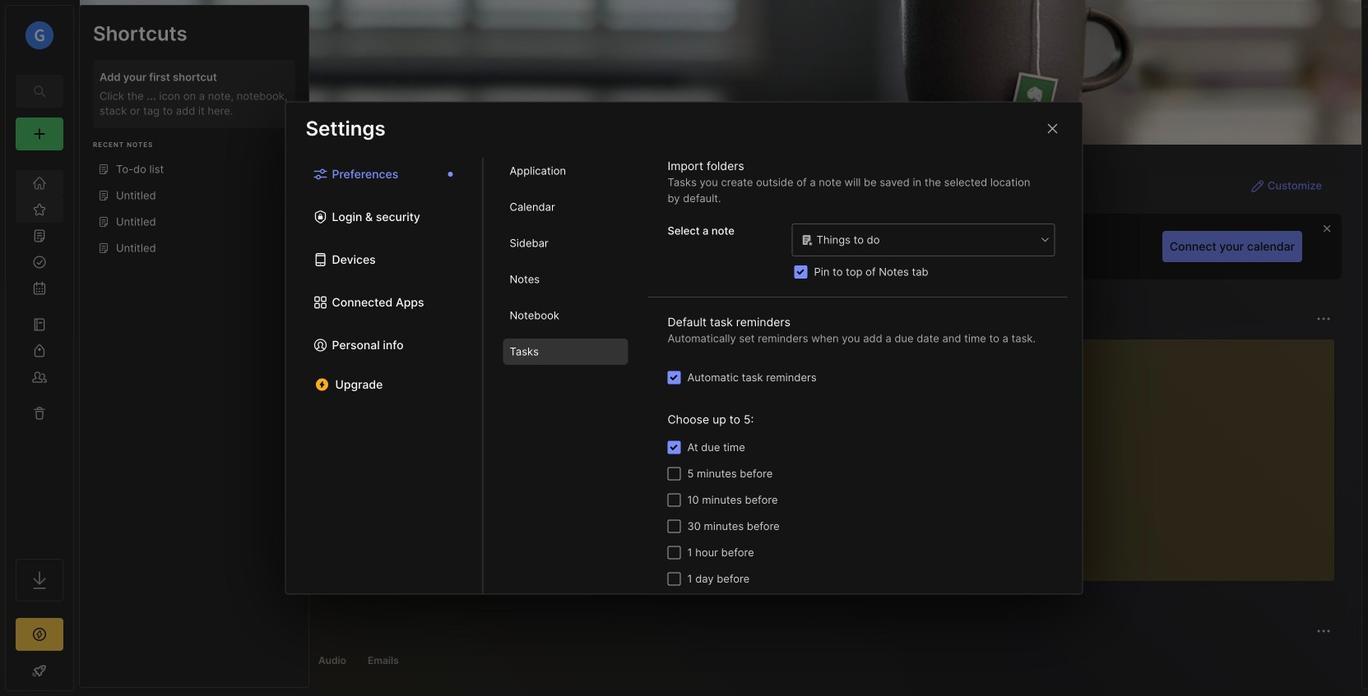 Task type: describe. For each thing, give the bounding box(es) containing it.
Default task note field
[[791, 223, 1055, 257]]

main element
[[0, 0, 79, 697]]

tree inside main element
[[6, 160, 73, 545]]

edit search image
[[30, 81, 49, 101]]

Start writing… text field
[[953, 340, 1334, 568]]

close image
[[1043, 119, 1063, 139]]



Task type: vqa. For each thing, say whether or not it's contained in the screenshot.
More actions field
no



Task type: locate. For each thing, give the bounding box(es) containing it.
tree
[[6, 160, 73, 545]]

None checkbox
[[794, 266, 807, 279], [668, 441, 681, 455], [668, 494, 681, 507], [668, 520, 681, 534], [668, 547, 681, 560], [794, 266, 807, 279], [668, 441, 681, 455], [668, 494, 681, 507], [668, 520, 681, 534], [668, 547, 681, 560]]

tab
[[503, 158, 628, 184], [503, 194, 628, 220], [503, 230, 628, 257], [503, 267, 628, 293], [503, 303, 628, 329], [503, 339, 628, 365], [109, 339, 158, 359], [164, 339, 231, 359], [109, 652, 172, 671], [235, 652, 304, 671], [311, 652, 354, 671], [360, 652, 406, 671]]

home image
[[31, 175, 48, 192]]

row group
[[106, 369, 847, 592]]

None checkbox
[[668, 371, 681, 385], [668, 468, 681, 481], [668, 573, 681, 586], [668, 371, 681, 385], [668, 468, 681, 481], [668, 573, 681, 586]]

upgrade image
[[30, 625, 49, 645]]

tab list
[[286, 158, 483, 594], [483, 158, 648, 594], [109, 339, 912, 359], [109, 652, 1329, 671]]



